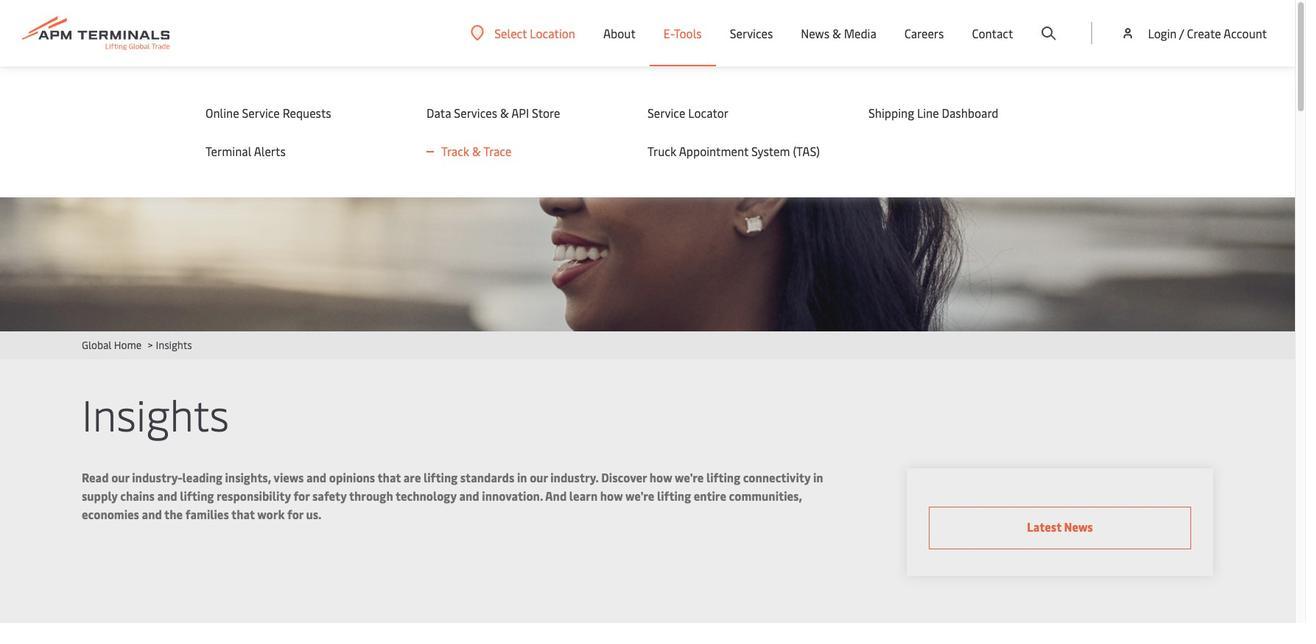 Task type: locate. For each thing, give the bounding box(es) containing it.
insights
[[156, 338, 192, 352], [82, 385, 229, 443]]

2 in from the left
[[814, 469, 824, 486]]

& right news
[[833, 25, 841, 41]]

1 vertical spatial insights
[[82, 385, 229, 443]]

connectivity
[[743, 469, 811, 486]]

0 horizontal spatial &
[[472, 143, 481, 159]]

truck appointment system (tas) link
[[648, 143, 839, 159]]

careers
[[905, 25, 944, 41]]

requests
[[283, 105, 331, 121]]

1 horizontal spatial &
[[500, 105, 509, 121]]

& left trace
[[472, 143, 481, 159]]

1 horizontal spatial that
[[378, 469, 401, 486]]

services
[[730, 25, 773, 41], [454, 105, 498, 121]]

news
[[801, 25, 830, 41]]

data
[[427, 105, 451, 121]]

responsibility
[[217, 488, 291, 504]]

leading
[[182, 469, 223, 486]]

& inside dropdown button
[[833, 25, 841, 41]]

for up us.
[[294, 488, 310, 504]]

data services & api store
[[427, 105, 560, 121]]

>
[[148, 338, 153, 352]]

2 horizontal spatial &
[[833, 25, 841, 41]]

service locator link
[[648, 105, 839, 121]]

supply
[[82, 488, 118, 504]]

in
[[517, 469, 527, 486], [814, 469, 824, 486]]

how down discover
[[600, 488, 623, 504]]

0 vertical spatial how
[[650, 469, 673, 486]]

how
[[650, 469, 673, 486], [600, 488, 623, 504]]

how right discover
[[650, 469, 673, 486]]

shipping line dashboard link
[[869, 105, 1061, 121]]

service up truck
[[648, 105, 686, 121]]

(tas)
[[793, 143, 820, 159]]

technology
[[396, 488, 457, 504]]

e-
[[664, 25, 674, 41]]

home
[[114, 338, 142, 352]]

data services & api store link
[[427, 105, 618, 121]]

0 vertical spatial services
[[730, 25, 773, 41]]

insights right >
[[156, 338, 192, 352]]

0 vertical spatial &
[[833, 25, 841, 41]]

our
[[111, 469, 129, 486], [530, 469, 548, 486]]

online service requests link
[[206, 105, 397, 121]]

0 horizontal spatial we're
[[626, 488, 655, 504]]

standards
[[460, 469, 515, 486]]

1 vertical spatial how
[[600, 488, 623, 504]]

our up the and
[[530, 469, 548, 486]]

track & trace link
[[427, 143, 633, 159]]

insights up industry-
[[82, 385, 229, 443]]

1 horizontal spatial our
[[530, 469, 548, 486]]

the
[[164, 506, 183, 523]]

that left are
[[378, 469, 401, 486]]

contact
[[972, 25, 1014, 41]]

select location
[[495, 25, 576, 41]]

store
[[532, 105, 560, 121]]

that
[[378, 469, 401, 486], [231, 506, 255, 523]]

1 vertical spatial that
[[231, 506, 255, 523]]

1 horizontal spatial in
[[814, 469, 824, 486]]

locator
[[689, 105, 729, 121]]

create
[[1187, 25, 1222, 41]]

news & media
[[801, 25, 877, 41]]

lifting up "entire"
[[707, 469, 741, 486]]

that down responsibility
[[231, 506, 255, 523]]

for left us.
[[287, 506, 304, 523]]

2 vertical spatial &
[[472, 143, 481, 159]]

read
[[82, 469, 109, 486]]

service
[[242, 105, 280, 121], [648, 105, 686, 121]]

learn
[[570, 488, 598, 504]]

our up chains
[[111, 469, 129, 486]]

contact button
[[972, 0, 1014, 66]]

in up innovation.
[[517, 469, 527, 486]]

discover
[[602, 469, 647, 486]]

for
[[294, 488, 310, 504], [287, 506, 304, 523]]

0 vertical spatial insights
[[156, 338, 192, 352]]

truck
[[648, 143, 677, 159]]

login
[[1149, 25, 1177, 41]]

0 horizontal spatial how
[[600, 488, 623, 504]]

1 vertical spatial for
[[287, 506, 304, 523]]

and up safety
[[307, 469, 327, 486]]

service right online on the left top of the page
[[242, 105, 280, 121]]

1 horizontal spatial service
[[648, 105, 686, 121]]

insights image
[[0, 66, 1296, 332]]

1 horizontal spatial how
[[650, 469, 673, 486]]

0 horizontal spatial our
[[111, 469, 129, 486]]

e-tools button
[[664, 0, 702, 66]]

1 vertical spatial services
[[454, 105, 498, 121]]

line
[[917, 105, 939, 121]]

services right tools
[[730, 25, 773, 41]]

alerts
[[254, 143, 286, 159]]

login / create account
[[1149, 25, 1268, 41]]

in right connectivity
[[814, 469, 824, 486]]

lifting up technology on the left bottom of page
[[424, 469, 458, 486]]

1 vertical spatial we're
[[626, 488, 655, 504]]

and
[[545, 488, 567, 504]]

0 horizontal spatial service
[[242, 105, 280, 121]]

chains
[[120, 488, 155, 504]]

we're
[[675, 469, 704, 486], [626, 488, 655, 504]]

through
[[349, 488, 393, 504]]

& left api
[[500, 105, 509, 121]]

and
[[307, 469, 327, 486], [157, 488, 177, 504], [459, 488, 480, 504], [142, 506, 162, 523]]

careers button
[[905, 0, 944, 66]]

are
[[404, 469, 421, 486]]

1 in from the left
[[517, 469, 527, 486]]

1 vertical spatial &
[[500, 105, 509, 121]]

system
[[752, 143, 790, 159]]

lifting
[[424, 469, 458, 486], [707, 469, 741, 486], [180, 488, 214, 504], [657, 488, 691, 504]]

we're up "entire"
[[675, 469, 704, 486]]

&
[[833, 25, 841, 41], [500, 105, 509, 121], [472, 143, 481, 159]]

1 our from the left
[[111, 469, 129, 486]]

services right data
[[454, 105, 498, 121]]

0 horizontal spatial that
[[231, 506, 255, 523]]

0 horizontal spatial in
[[517, 469, 527, 486]]

shipping
[[869, 105, 915, 121]]

and down standards
[[459, 488, 480, 504]]

we're down discover
[[626, 488, 655, 504]]

0 vertical spatial we're
[[675, 469, 704, 486]]

service locator
[[648, 105, 729, 121]]



Task type: describe. For each thing, give the bounding box(es) containing it.
families
[[185, 506, 229, 523]]

lifting left "entire"
[[657, 488, 691, 504]]

truck appointment system (tas)
[[648, 143, 820, 159]]

entire
[[694, 488, 727, 504]]

trace
[[484, 143, 512, 159]]

terminal alerts
[[206, 143, 286, 159]]

about button
[[604, 0, 636, 66]]

communities,
[[729, 488, 802, 504]]

& for trace
[[472, 143, 481, 159]]

e-tools
[[664, 25, 702, 41]]

terminal
[[206, 143, 252, 159]]

0 vertical spatial for
[[294, 488, 310, 504]]

account
[[1224, 25, 1268, 41]]

about
[[604, 25, 636, 41]]

industry.
[[551, 469, 599, 486]]

online
[[206, 105, 239, 121]]

us.
[[306, 506, 322, 523]]

dashboard
[[942, 105, 999, 121]]

/
[[1180, 25, 1185, 41]]

and left the
[[142, 506, 162, 523]]

terminal alerts link
[[206, 143, 397, 159]]

opinions
[[329, 469, 375, 486]]

location
[[530, 25, 576, 41]]

1 service from the left
[[242, 105, 280, 121]]

appointment
[[679, 143, 749, 159]]

news & media button
[[801, 0, 877, 66]]

industry-
[[132, 469, 182, 486]]

tools
[[674, 25, 702, 41]]

2 our from the left
[[530, 469, 548, 486]]

track & trace
[[441, 143, 512, 159]]

1 horizontal spatial we're
[[675, 469, 704, 486]]

global home > insights
[[82, 338, 192, 352]]

insights,
[[225, 469, 271, 486]]

select location button
[[471, 25, 576, 41]]

select
[[495, 25, 527, 41]]

and up the
[[157, 488, 177, 504]]

economies
[[82, 506, 139, 523]]

lifting down "leading"
[[180, 488, 214, 504]]

shipping line dashboard
[[869, 105, 999, 121]]

2 service from the left
[[648, 105, 686, 121]]

views
[[274, 469, 304, 486]]

api
[[512, 105, 529, 121]]

0 horizontal spatial services
[[454, 105, 498, 121]]

read our industry-leading insights, views and opinions that are lifting standards in our industry. discover how we're lifting connectivity in supply chains and lifting responsibility for safety through technology and innovation. and learn how we're lifting entire communities, economies and the families that work for us.
[[82, 469, 824, 523]]

innovation.
[[482, 488, 543, 504]]

online service requests
[[206, 105, 331, 121]]

media
[[844, 25, 877, 41]]

work
[[257, 506, 285, 523]]

login / create account link
[[1121, 0, 1268, 66]]

services button
[[730, 0, 773, 66]]

0 vertical spatial that
[[378, 469, 401, 486]]

global
[[82, 338, 112, 352]]

track
[[441, 143, 470, 159]]

global home link
[[82, 338, 142, 352]]

1 horizontal spatial services
[[730, 25, 773, 41]]

& for media
[[833, 25, 841, 41]]

safety
[[312, 488, 347, 504]]



Task type: vqa. For each thing, say whether or not it's contained in the screenshot.
the leftmost 'outside'
no



